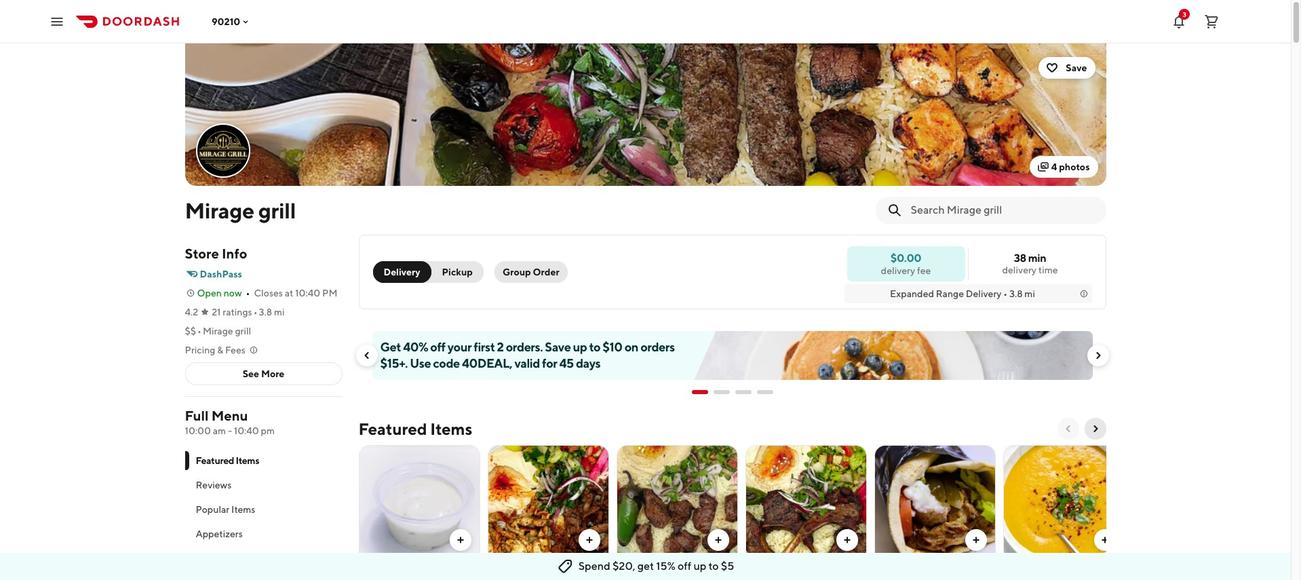 Task type: locate. For each thing, give the bounding box(es) containing it.
min
[[1028, 252, 1046, 265]]

38 min delivery time
[[1002, 252, 1058, 275]]

3
[[1183, 10, 1187, 18]]

next button of carousel image
[[1093, 350, 1104, 361]]

fee
[[917, 265, 931, 276]]

group
[[503, 267, 531, 278]]

off up "code"
[[430, 340, 445, 354]]

items down "code"
[[430, 419, 472, 438]]

0 vertical spatial featured
[[359, 419, 427, 438]]

1 horizontal spatial grill
[[258, 197, 296, 223]]

1 vertical spatial featured items
[[196, 455, 259, 466]]

items right the popular
[[231, 504, 255, 515]]

0 horizontal spatial 10:40
[[234, 425, 259, 436]]

2 add item to cart image from the left
[[971, 535, 981, 546]]

4 add item to cart image from the left
[[1100, 535, 1110, 546]]

plate
[[577, 564, 602, 577], [681, 564, 706, 577]]

plate right 15%
[[681, 564, 706, 577]]

mirage grill
[[185, 197, 296, 223]]

off right 15%
[[678, 560, 692, 573]]

0 horizontal spatial featured
[[196, 455, 234, 466]]

1 vertical spatial save
[[545, 340, 571, 354]]

delivery inside '$0.00 delivery fee'
[[881, 265, 915, 276]]

featured up the reviews
[[196, 455, 234, 466]]

2 plate from the left
[[681, 564, 706, 577]]

0 horizontal spatial grill
[[235, 326, 251, 337]]

for
[[542, 356, 557, 370]]

save inside get 40% off your first 2 orders. save up to $10 on orders $15+.  use code 40deal, valid for 45 days
[[545, 340, 571, 354]]

see
[[243, 368, 259, 379]]

1 vertical spatial off
[[678, 560, 692, 573]]

15%
[[656, 560, 676, 573]]

Delivery radio
[[373, 261, 431, 283]]

3 add item to cart image from the left
[[713, 535, 724, 546]]

group order button
[[495, 261, 568, 283]]

Pickup radio
[[423, 261, 484, 283]]

3.8
[[1010, 288, 1023, 299], [259, 307, 272, 318]]

mirage grill image
[[185, 43, 1106, 186], [197, 125, 249, 176]]

1 horizontal spatial off
[[678, 560, 692, 573]]

plate left $20,
[[577, 564, 602, 577]]

add item to cart image for "mixed shawarma plate" image
[[584, 535, 595, 546]]

1 add item to cart image from the left
[[842, 535, 853, 546]]

featured items heading
[[359, 418, 472, 440]]

add item to cart image for lentil soup image
[[1100, 535, 1110, 546]]

0 vertical spatial previous button of carousel image
[[361, 350, 372, 361]]

$10
[[603, 340, 623, 354]]

add item to cart image for chicken shawarma wrap image
[[971, 535, 981, 546]]

use
[[410, 356, 431, 370]]

featured down $15+.
[[359, 419, 427, 438]]

0 horizontal spatial mi
[[274, 307, 285, 318]]

dashpass
[[200, 269, 242, 280]]

0 horizontal spatial delivery
[[881, 265, 915, 276]]

&
[[217, 345, 223, 356]]

0 vertical spatial save
[[1066, 62, 1087, 73]]

delivery
[[1002, 265, 1037, 275], [881, 265, 915, 276]]

1 vertical spatial items
[[236, 455, 259, 466]]

store info
[[185, 246, 247, 261]]

1 horizontal spatial featured items
[[359, 419, 472, 438]]

0 items, open order cart image
[[1204, 13, 1220, 30]]

• down 38 min delivery time
[[1004, 288, 1008, 299]]

mi
[[1025, 288, 1035, 299], [274, 307, 285, 318]]

pricing & fees
[[185, 345, 246, 356]]

next button of carousel image
[[1090, 423, 1101, 434]]

range
[[936, 288, 964, 299]]

1 horizontal spatial delivery
[[1002, 265, 1037, 275]]

0 horizontal spatial add item to cart image
[[842, 535, 853, 546]]

full
[[185, 408, 209, 423]]

expanded range delivery • 3.8 mi
[[890, 288, 1035, 299]]

garlic sauce 8 oz image
[[359, 445, 479, 559]]

save inside button
[[1066, 62, 1087, 73]]

40deal,
[[462, 356, 512, 370]]

featured inside heading
[[359, 419, 427, 438]]

1 horizontal spatial save
[[1066, 62, 1087, 73]]

mixed shawarma plate button
[[488, 445, 609, 580]]

see more
[[243, 368, 285, 379]]

add item to cart image
[[455, 535, 466, 546], [584, 535, 595, 546], [713, 535, 724, 546], [1100, 535, 1110, 546]]

reviews
[[196, 480, 232, 491]]

0 vertical spatial delivery
[[384, 267, 420, 278]]

0 horizontal spatial delivery
[[384, 267, 420, 278]]

full menu 10:00 am - 10:40 pm
[[185, 408, 275, 436]]

90210 button
[[212, 16, 251, 27]]

mixed shawarma plate
[[494, 564, 602, 577]]

0 vertical spatial to
[[589, 340, 601, 354]]

previous button of carousel image
[[361, 350, 372, 361], [1063, 423, 1074, 434]]

code
[[433, 356, 460, 370]]

mixed
[[494, 564, 524, 577]]

•
[[246, 288, 250, 299], [1004, 288, 1008, 299], [254, 307, 258, 318], [197, 326, 201, 337]]

1 horizontal spatial add item to cart image
[[971, 535, 981, 546]]

featured
[[359, 419, 427, 438], [196, 455, 234, 466]]

0 horizontal spatial plate
[[577, 564, 602, 577]]

10:00
[[185, 425, 211, 436]]

1 horizontal spatial 3.8
[[1010, 288, 1023, 299]]

salads button
[[185, 546, 342, 571]]

save button
[[1039, 57, 1095, 79]]

items up reviews button
[[236, 455, 259, 466]]

0 vertical spatial mirage
[[185, 197, 254, 223]]

add item to cart image for beef kabob plate image
[[713, 535, 724, 546]]

1 horizontal spatial featured
[[359, 419, 427, 438]]

up up days at the bottom of the page
[[573, 340, 587, 354]]

off
[[430, 340, 445, 354], [678, 560, 692, 573]]

0 vertical spatial up
[[573, 340, 587, 354]]

2 delivery from the left
[[881, 265, 915, 276]]

1 vertical spatial previous button of carousel image
[[1063, 423, 1074, 434]]

• right $$ at the left of the page
[[197, 326, 201, 337]]

1 vertical spatial up
[[694, 560, 707, 573]]

up left $5
[[694, 560, 707, 573]]

1 add item to cart image from the left
[[455, 535, 466, 546]]

1 horizontal spatial previous button of carousel image
[[1063, 423, 1074, 434]]

order
[[533, 267, 560, 278]]

grill
[[258, 197, 296, 223], [235, 326, 251, 337]]

0 vertical spatial items
[[430, 419, 472, 438]]

1 delivery from the left
[[1002, 265, 1037, 275]]

delivery down $0.00
[[881, 265, 915, 276]]

orders.
[[506, 340, 543, 354]]

1 horizontal spatial plate
[[681, 564, 706, 577]]

$20,
[[613, 560, 635, 573]]

previous button of carousel image left next button of carousel image
[[1063, 423, 1074, 434]]

1 plate from the left
[[577, 564, 602, 577]]

1 vertical spatial featured
[[196, 455, 234, 466]]

mirage down 21
[[203, 326, 233, 337]]

1 vertical spatial delivery
[[966, 288, 1002, 299]]

items inside button
[[231, 504, 255, 515]]

mi down 38 min delivery time
[[1025, 288, 1035, 299]]

0 horizontal spatial off
[[430, 340, 445, 354]]

1 vertical spatial 3.8
[[259, 307, 272, 318]]

delivery left time
[[1002, 265, 1037, 275]]

pickup
[[442, 267, 473, 278]]

mi down closes at left
[[274, 307, 285, 318]]

0 vertical spatial mi
[[1025, 288, 1035, 299]]

to up days at the bottom of the page
[[589, 340, 601, 354]]

0 horizontal spatial to
[[589, 340, 601, 354]]

chicken shawarma wrap image
[[875, 445, 995, 559]]

10:40 right at
[[295, 288, 320, 299]]

1 horizontal spatial 10:40
[[295, 288, 320, 299]]

plate for beef kabob plate
[[681, 564, 706, 577]]

3.8 down 38 min delivery time
[[1010, 288, 1023, 299]]

featured items up the reviews
[[196, 455, 259, 466]]

expanded range delivery • 3.8 mi image
[[1078, 288, 1089, 299]]

store
[[185, 246, 219, 261]]

3.8 down closes at left
[[259, 307, 272, 318]]

delivery inside 38 min delivery time
[[1002, 265, 1037, 275]]

open menu image
[[49, 13, 65, 30]]

1 vertical spatial to
[[709, 560, 719, 573]]

1 vertical spatial 10:40
[[234, 425, 259, 436]]

notification bell image
[[1171, 13, 1187, 30]]

popular
[[196, 504, 230, 515]]

2 vertical spatial items
[[231, 504, 255, 515]]

see more button
[[186, 363, 342, 385]]

$15+.
[[380, 356, 408, 370]]

get
[[638, 560, 654, 573]]

featured items down use
[[359, 419, 472, 438]]

featured items
[[359, 419, 472, 438], [196, 455, 259, 466]]

to
[[589, 340, 601, 354], [709, 560, 719, 573]]

delivery left pickup radio
[[384, 267, 420, 278]]

delivery
[[384, 267, 420, 278], [966, 288, 1002, 299]]

up
[[573, 340, 587, 354], [694, 560, 707, 573]]

mirage
[[185, 197, 254, 223], [203, 326, 233, 337]]

45
[[559, 356, 574, 370]]

1 horizontal spatial up
[[694, 560, 707, 573]]

0 vertical spatial featured items
[[359, 419, 472, 438]]

delivery right range
[[966, 288, 1002, 299]]

10:40
[[295, 288, 320, 299], [234, 425, 259, 436]]

0 horizontal spatial featured items
[[196, 455, 259, 466]]

add item to cart image
[[842, 535, 853, 546], [971, 535, 981, 546]]

4 photos
[[1052, 161, 1090, 172]]

$0.00 delivery fee
[[881, 251, 931, 276]]

beef kabob plate
[[623, 564, 706, 577]]

2 add item to cart image from the left
[[584, 535, 595, 546]]

salads
[[196, 553, 224, 564]]

0 horizontal spatial save
[[545, 340, 571, 354]]

0 vertical spatial off
[[430, 340, 445, 354]]

10:40 right -
[[234, 425, 259, 436]]

0 vertical spatial grill
[[258, 197, 296, 223]]

mirage up store info
[[185, 197, 254, 223]]

0 vertical spatial 10:40
[[295, 288, 320, 299]]

to inside get 40% off your first 2 orders. save up to $10 on orders $15+.  use code 40deal, valid for 45 days
[[589, 340, 601, 354]]

save
[[1066, 62, 1087, 73], [545, 340, 571, 354]]

previous button of carousel image left get
[[361, 350, 372, 361]]

$$
[[185, 326, 196, 337]]

0 vertical spatial 3.8
[[1010, 288, 1023, 299]]

0 horizontal spatial up
[[573, 340, 587, 354]]

to left $5
[[709, 560, 719, 573]]



Task type: vqa. For each thing, say whether or not it's contained in the screenshot.
0 items, open Order Cart icon
yes



Task type: describe. For each thing, give the bounding box(es) containing it.
open
[[197, 288, 222, 299]]

orders
[[641, 340, 675, 354]]

off inside get 40% off your first 2 orders. save up to $10 on orders $15+.  use code 40deal, valid for 45 days
[[430, 340, 445, 354]]

now
[[224, 288, 242, 299]]

menu
[[211, 408, 248, 423]]

appetizers button
[[185, 522, 342, 546]]

Item Search search field
[[911, 203, 1095, 218]]

order methods option group
[[373, 261, 484, 283]]

kabob
[[647, 564, 679, 577]]

• right the now
[[246, 288, 250, 299]]

get 40% off your first 2 orders. save up to $10 on orders $15+.  use code 40deal, valid for 45 days
[[380, 340, 675, 370]]

lentil soup image
[[1004, 445, 1124, 559]]

closes
[[254, 288, 283, 299]]

shawarma
[[526, 564, 575, 577]]

beef kabob plate image
[[617, 445, 737, 559]]

photos
[[1059, 161, 1090, 172]]

your
[[448, 340, 472, 354]]

lamb chops plate image
[[746, 445, 866, 559]]

spend
[[579, 560, 610, 573]]

pm
[[261, 425, 275, 436]]

select promotional banner element
[[692, 380, 773, 404]]

days
[[576, 356, 601, 370]]

mixed shawarma plate image
[[488, 445, 608, 559]]

beef
[[623, 564, 645, 577]]

1 horizontal spatial to
[[709, 560, 719, 573]]

ratings
[[223, 307, 252, 318]]

info
[[222, 246, 247, 261]]

spend $20, get 15% off up to $5
[[579, 560, 734, 573]]

$5
[[721, 560, 734, 573]]

4
[[1052, 161, 1057, 172]]

valid
[[515, 356, 540, 370]]

appetizers
[[196, 529, 243, 539]]

beef kabob plate button
[[616, 445, 738, 580]]

1 horizontal spatial mi
[[1025, 288, 1035, 299]]

$$ • mirage grill
[[185, 326, 251, 337]]

0 horizontal spatial previous button of carousel image
[[361, 350, 372, 361]]

1 vertical spatial mirage
[[203, 326, 233, 337]]

up inside get 40% off your first 2 orders. save up to $10 on orders $15+.  use code 40deal, valid for 45 days
[[573, 340, 587, 354]]

10:40 inside full menu 10:00 am - 10:40 pm
[[234, 425, 259, 436]]

pricing
[[185, 345, 215, 356]]

am
[[213, 425, 226, 436]]

3.8 mi
[[259, 307, 285, 318]]

first
[[474, 340, 495, 354]]

0 horizontal spatial 3.8
[[259, 307, 272, 318]]

popular items
[[196, 504, 255, 515]]

• closes at 10:40 pm
[[246, 288, 338, 299]]

• left 3.8 mi
[[254, 307, 258, 318]]

get
[[380, 340, 401, 354]]

2
[[497, 340, 504, 354]]

21
[[212, 307, 221, 318]]

reviews button
[[185, 473, 342, 497]]

fees
[[225, 345, 246, 356]]

21 ratings •
[[212, 307, 258, 318]]

1 vertical spatial grill
[[235, 326, 251, 337]]

expanded
[[890, 288, 934, 299]]

1 vertical spatial mi
[[274, 307, 285, 318]]

popular items button
[[185, 497, 342, 522]]

1 horizontal spatial delivery
[[966, 288, 1002, 299]]

$0.00
[[891, 251, 922, 264]]

on
[[625, 340, 638, 354]]

4.2
[[185, 307, 198, 318]]

40%
[[403, 340, 428, 354]]

pricing & fees button
[[185, 343, 259, 357]]

4 photos button
[[1030, 156, 1098, 178]]

add item to cart image for garlic sauce 8 oz image
[[455, 535, 466, 546]]

add item to cart image for lamb chops plate 'image' at the bottom
[[842, 535, 853, 546]]

more
[[261, 368, 285, 379]]

-
[[228, 425, 232, 436]]

items inside heading
[[430, 419, 472, 438]]

38
[[1014, 252, 1026, 265]]

pm
[[322, 288, 338, 299]]

group order
[[503, 267, 560, 278]]

delivery inside radio
[[384, 267, 420, 278]]

90210
[[212, 16, 240, 27]]

plate for mixed shawarma plate
[[577, 564, 602, 577]]

at
[[285, 288, 293, 299]]

time
[[1039, 265, 1058, 275]]

open now
[[197, 288, 242, 299]]



